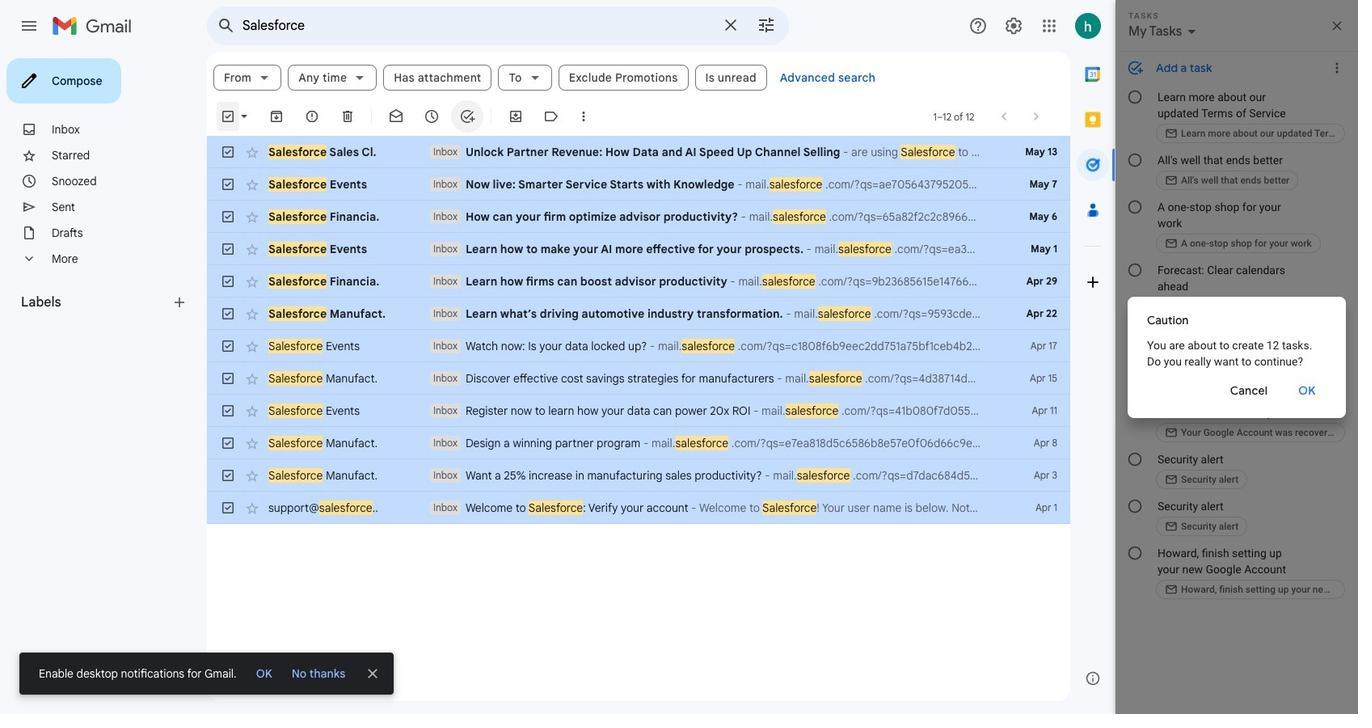 Task type: locate. For each thing, give the bounding box(es) containing it.
report spam image
[[304, 108, 320, 125]]

navigation
[[0, 52, 207, 714]]

alert
[[19, 37, 1090, 695]]

None search field
[[207, 6, 789, 45]]

move to inbox image
[[508, 108, 524, 125]]

7 row from the top
[[207, 330, 1071, 362]]

heading
[[21, 294, 171, 311]]

None checkbox
[[220, 108, 236, 125], [220, 176, 236, 192], [220, 209, 236, 225], [220, 273, 236, 290], [220, 306, 236, 322], [220, 338, 236, 354], [220, 435, 236, 451], [220, 500, 236, 516], [220, 108, 236, 125], [220, 176, 236, 192], [220, 209, 236, 225], [220, 273, 236, 290], [220, 306, 236, 322], [220, 338, 236, 354], [220, 435, 236, 451], [220, 500, 236, 516]]

add to tasks image
[[459, 108, 475, 125]]

main content
[[207, 52, 1071, 701]]

clear search image
[[715, 9, 747, 41]]

tab list
[[1071, 52, 1116, 656]]

8 row from the top
[[207, 362, 1071, 395]]

6 row from the top
[[207, 298, 1071, 330]]

4 row from the top
[[207, 233, 1071, 265]]

row
[[207, 136, 1071, 168], [207, 168, 1071, 201], [207, 201, 1071, 233], [207, 233, 1071, 265], [207, 265, 1071, 298], [207, 298, 1071, 330], [207, 330, 1071, 362], [207, 362, 1071, 395], [207, 395, 1071, 427], [207, 427, 1071, 459], [207, 459, 1071, 492], [207, 492, 1071, 524]]

None checkbox
[[220, 144, 236, 160], [220, 241, 236, 257], [220, 370, 236, 387], [220, 403, 236, 419], [220, 467, 236, 484], [220, 144, 236, 160], [220, 241, 236, 257], [220, 370, 236, 387], [220, 403, 236, 419], [220, 467, 236, 484]]

12 row from the top
[[207, 492, 1071, 524]]



Task type: vqa. For each thing, say whether or not it's contained in the screenshot.
11th row from the top of the page
yes



Task type: describe. For each thing, give the bounding box(es) containing it.
support image
[[969, 16, 988, 36]]

more email options image
[[576, 108, 592, 125]]

Search mail text field
[[243, 18, 712, 34]]

main menu image
[[19, 16, 39, 36]]

gmail image
[[52, 10, 140, 42]]

delete image
[[340, 108, 356, 125]]

mark as read image
[[388, 108, 404, 125]]

labels image
[[543, 108, 560, 125]]

archive image
[[268, 108, 285, 125]]

advanced search options image
[[750, 9, 783, 41]]

11 row from the top
[[207, 459, 1071, 492]]

2 row from the top
[[207, 168, 1071, 201]]

search mail image
[[212, 11, 241, 40]]

settings image
[[1004, 16, 1024, 36]]

9 row from the top
[[207, 395, 1071, 427]]

1 row from the top
[[207, 136, 1071, 168]]

5 row from the top
[[207, 265, 1071, 298]]

10 row from the top
[[207, 427, 1071, 459]]

3 row from the top
[[207, 201, 1071, 233]]

snooze image
[[424, 108, 440, 125]]



